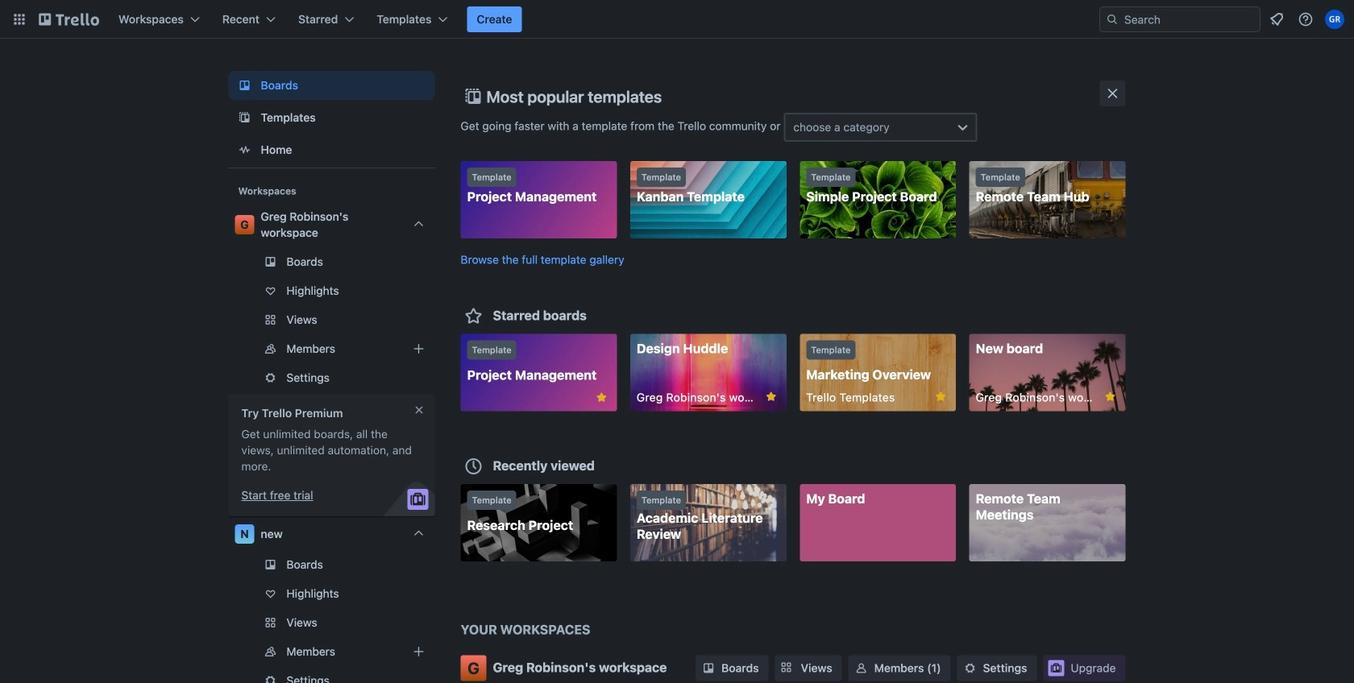 Task type: locate. For each thing, give the bounding box(es) containing it.
primary element
[[0, 0, 1354, 39]]

1 vertical spatial add image
[[409, 642, 428, 662]]

add image
[[409, 339, 428, 359], [409, 642, 428, 662]]

0 horizontal spatial click to unstar this board. it will be removed from your starred list. image
[[764, 390, 778, 404]]

1 horizontal spatial sm image
[[962, 661, 978, 677]]

0 vertical spatial add image
[[409, 339, 428, 359]]

Search field
[[1119, 8, 1260, 31]]

open information menu image
[[1298, 11, 1314, 27]]

0 horizontal spatial sm image
[[701, 661, 717, 677]]

1 add image from the top
[[409, 339, 428, 359]]

sm image
[[701, 661, 717, 677], [962, 661, 978, 677]]

click to unstar this board. it will be removed from your starred list. image
[[594, 391, 609, 405]]

2 click to unstar this board. it will be removed from your starred list. image from the left
[[934, 390, 948, 404]]

1 horizontal spatial click to unstar this board. it will be removed from your starred list. image
[[934, 390, 948, 404]]

board image
[[235, 76, 254, 95]]

0 notifications image
[[1267, 10, 1287, 29]]

click to unstar this board. it will be removed from your starred list. image
[[764, 390, 778, 404], [934, 390, 948, 404]]



Task type: vqa. For each thing, say whether or not it's contained in the screenshot.
bottom or
no



Task type: describe. For each thing, give the bounding box(es) containing it.
sm image
[[853, 661, 870, 677]]

2 sm image from the left
[[962, 661, 978, 677]]

greg robinson (gregrobinson96) image
[[1325, 10, 1345, 29]]

home image
[[235, 140, 254, 160]]

back to home image
[[39, 6, 99, 32]]

2 add image from the top
[[409, 642, 428, 662]]

search image
[[1106, 13, 1119, 26]]

template board image
[[235, 108, 254, 127]]

1 click to unstar this board. it will be removed from your starred list. image from the left
[[764, 390, 778, 404]]

1 sm image from the left
[[701, 661, 717, 677]]



